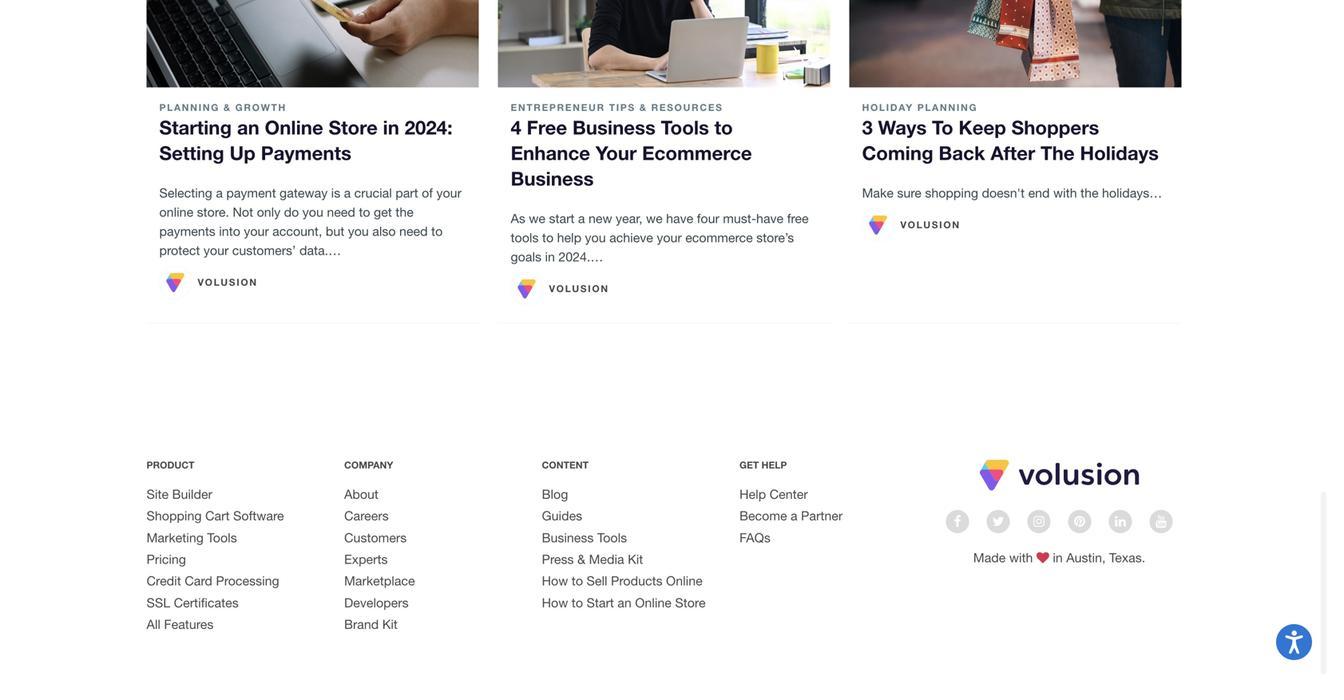 Task type: locate. For each thing, give the bounding box(es) containing it.
kit for media
[[628, 554, 643, 568]]

volusion link down 2024.…
[[511, 274, 609, 306]]

0 horizontal spatial you
[[303, 206, 323, 221]]

in
[[383, 117, 399, 140], [545, 251, 555, 266], [1053, 552, 1063, 567]]

need right also on the left top
[[400, 225, 428, 240]]

in right heart image at the bottom right of the page
[[1053, 552, 1063, 567]]

keep
[[959, 117, 1007, 140]]

0 horizontal spatial planning
[[159, 103, 220, 114]]

we right year,
[[646, 212, 663, 227]]

become
[[740, 510, 787, 525]]

0 horizontal spatial in
[[383, 117, 399, 140]]

1 planning from the left
[[159, 103, 220, 114]]

an inside blog guides business tools press & media kit how to sell products online how to start an online store
[[618, 597, 632, 612]]

an down growth
[[237, 117, 260, 140]]

0 vertical spatial an
[[237, 117, 260, 140]]

0 vertical spatial in
[[383, 117, 399, 140]]

business
[[573, 117, 656, 140], [511, 168, 594, 191], [542, 532, 594, 547]]

austin,
[[1067, 552, 1106, 567]]

4 free business tools to enhance your ecommerce business image
[[498, 0, 831, 89]]

with left heart image at the bottom right of the page
[[1010, 552, 1033, 567]]

2024:
[[405, 117, 453, 140]]

online inside planning & growth starting an online store in 2024: setting up payments
[[265, 117, 323, 140]]

0 vertical spatial store
[[329, 117, 378, 140]]

business down guides link
[[542, 532, 594, 547]]

in inside planning & growth starting an online store in 2024: setting up payments
[[383, 117, 399, 140]]

how to start an online store link
[[542, 597, 706, 612]]

follow volusion on facebook image
[[954, 517, 962, 530]]

0 vertical spatial with
[[1054, 187, 1077, 202]]

0 vertical spatial the
[[1081, 187, 1099, 202]]

you right but
[[348, 225, 369, 240]]

0 horizontal spatial have
[[666, 212, 694, 227]]

tools down resources
[[661, 117, 709, 140]]

store down how to sell products online link
[[675, 597, 706, 612]]

your inside as we start a new year, we have four must-have free tools to help you achieve your ecommerce store's goals in 2024.…
[[657, 232, 682, 246]]

a inside help center become a partner faqs
[[791, 510, 798, 525]]

have up store's
[[757, 212, 784, 227]]

growth
[[235, 103, 287, 114]]

a left new
[[578, 212, 585, 227]]

have left the four
[[666, 212, 694, 227]]

1 horizontal spatial planning
[[918, 103, 978, 114]]

2 horizontal spatial you
[[585, 232, 606, 246]]

1 horizontal spatial have
[[757, 212, 784, 227]]

volusion down customers'
[[198, 278, 258, 289]]

to left help
[[542, 232, 554, 246]]

about link
[[344, 488, 379, 503]]

blog
[[542, 488, 568, 503]]

store inside blog guides business tools press & media kit how to sell products online how to start an online store
[[675, 597, 706, 612]]

company
[[344, 461, 393, 472]]

business tools link
[[542, 532, 627, 547]]

make
[[862, 187, 894, 202]]

to up "ecommerce"
[[715, 117, 733, 140]]

need down is on the top left of the page
[[327, 206, 355, 221]]

end
[[1029, 187, 1050, 202]]

0 horizontal spatial need
[[327, 206, 355, 221]]

0 horizontal spatial tools
[[207, 532, 237, 547]]

volusion for setting
[[198, 278, 258, 289]]

2 vertical spatial online
[[635, 597, 672, 612]]

also
[[373, 225, 396, 240]]

guides
[[542, 510, 583, 525]]

follow volusion on youtube image
[[1156, 517, 1167, 530]]

to
[[715, 117, 733, 140], [359, 206, 370, 221], [431, 225, 443, 240], [542, 232, 554, 246], [572, 575, 583, 590], [572, 597, 583, 612]]

the down the part
[[396, 206, 414, 221]]

your
[[437, 187, 462, 202], [244, 225, 269, 240], [657, 232, 682, 246], [204, 244, 229, 259]]

0 vertical spatial how
[[542, 575, 568, 590]]

volusion link for 3 ways to keep shoppers coming back after the holidays
[[862, 210, 961, 242]]

2 horizontal spatial in
[[1053, 552, 1063, 567]]

kit for brand
[[382, 619, 398, 634]]

planning inside planning & growth starting an online store in 2024: setting up payments
[[159, 103, 220, 114]]

1 horizontal spatial we
[[646, 212, 663, 227]]

business inside blog guides business tools press & media kit how to sell products online how to start an online store
[[542, 532, 594, 547]]

store up payments
[[329, 117, 378, 140]]

1 horizontal spatial tools
[[597, 532, 627, 547]]

is
[[331, 187, 341, 202]]

1 horizontal spatial &
[[578, 554, 586, 568]]

a right is on the top left of the page
[[344, 187, 351, 202]]

1 horizontal spatial kit
[[628, 554, 643, 568]]

help right get
[[762, 461, 787, 472]]

2 have from the left
[[757, 212, 784, 227]]

tools inside entrepreneur tips & resources 4 free business tools to enhance your ecommerce business
[[661, 117, 709, 140]]

to down of
[[431, 225, 443, 240]]

1 vertical spatial how
[[542, 597, 568, 612]]

2 how from the top
[[542, 597, 568, 612]]

1 horizontal spatial volusion link
[[511, 274, 609, 306]]

business down enhance
[[511, 168, 594, 191]]

online down products
[[635, 597, 672, 612]]

cart
[[205, 510, 230, 525]]

only
[[257, 206, 281, 221]]

2 vertical spatial business
[[542, 532, 594, 547]]

1 vertical spatial help
[[740, 488, 766, 503]]

0 vertical spatial need
[[327, 206, 355, 221]]

features
[[164, 619, 214, 634]]

& down the business tools link
[[578, 554, 586, 568]]

& inside entrepreneur tips & resources 4 free business tools to enhance your ecommerce business
[[640, 103, 648, 114]]

1 vertical spatial store
[[675, 597, 706, 612]]

0 vertical spatial business
[[573, 117, 656, 140]]

volusion link for starting an online store in 2024: setting up payments
[[159, 268, 258, 300]]

new
[[589, 212, 612, 227]]

1 vertical spatial an
[[618, 597, 632, 612]]

the
[[1041, 143, 1075, 165]]

become a partner link
[[740, 510, 843, 525]]

kit inside 'about careers customers experts marketplace developers brand kit'
[[382, 619, 398, 634]]

1 vertical spatial kit
[[382, 619, 398, 634]]

kit
[[628, 554, 643, 568], [382, 619, 398, 634]]

1 horizontal spatial in
[[545, 251, 555, 266]]

volusion for enhance
[[549, 284, 609, 296]]

2 horizontal spatial tools
[[661, 117, 709, 140]]

0 horizontal spatial with
[[1010, 552, 1033, 567]]

volusion link down sure
[[862, 210, 961, 242]]

1 horizontal spatial an
[[618, 597, 632, 612]]

with right end
[[1054, 187, 1077, 202]]

get
[[740, 461, 759, 472]]

tools
[[661, 117, 709, 140], [207, 532, 237, 547], [597, 532, 627, 547]]

follow volusion on twitter image
[[993, 517, 1005, 530]]

partner
[[801, 510, 843, 525]]

kit inside blog guides business tools press & media kit how to sell products online how to start an online store
[[628, 554, 643, 568]]

2 horizontal spatial &
[[640, 103, 648, 114]]

have
[[666, 212, 694, 227], [757, 212, 784, 227]]

goals
[[511, 251, 542, 266]]

start
[[549, 212, 575, 227]]

marketplace
[[344, 575, 415, 590]]

a
[[216, 187, 223, 202], [344, 187, 351, 202], [578, 212, 585, 227], [791, 510, 798, 525]]

1 vertical spatial with
[[1010, 552, 1033, 567]]

part
[[396, 187, 418, 202]]

in left 2024:
[[383, 117, 399, 140]]

ecommerce software by volusion image
[[978, 459, 1142, 494]]

guides link
[[542, 510, 583, 525]]

planning inside holiday planning 3 ways to keep shoppers coming back after the holidays
[[918, 103, 978, 114]]

not
[[233, 206, 253, 221]]

texas.
[[1110, 552, 1146, 567]]

your
[[596, 143, 637, 165]]

help up become
[[740, 488, 766, 503]]

heart image
[[1037, 553, 1050, 566]]

help inside help center become a partner faqs
[[740, 488, 766, 503]]

the left the holidays…
[[1081, 187, 1099, 202]]

ecommerce
[[642, 143, 752, 165]]

2 vertical spatial in
[[1053, 552, 1063, 567]]

you down new
[[585, 232, 606, 246]]

help center link
[[740, 488, 808, 503]]

0 horizontal spatial we
[[529, 212, 546, 227]]

0 horizontal spatial &
[[224, 103, 231, 114]]

business down tips
[[573, 117, 656, 140]]

up
[[230, 143, 256, 165]]

software
[[233, 510, 284, 525]]

1 vertical spatial the
[[396, 206, 414, 221]]

in right goals
[[545, 251, 555, 266]]

tools inside 'site builder shopping cart software marketing tools pricing credit card processing ssl certificates all features'
[[207, 532, 237, 547]]

1 vertical spatial in
[[545, 251, 555, 266]]

&
[[224, 103, 231, 114], [640, 103, 648, 114], [578, 554, 586, 568]]

products
[[611, 575, 663, 590]]

kit down developers
[[382, 619, 398, 634]]

0 horizontal spatial the
[[396, 206, 414, 221]]

0 horizontal spatial store
[[329, 117, 378, 140]]

customers
[[344, 532, 407, 547]]

2 planning from the left
[[918, 103, 978, 114]]

holidays…
[[1103, 187, 1163, 202]]

0 horizontal spatial volusion link
[[159, 268, 258, 300]]

brand kit link
[[344, 619, 398, 634]]

0 vertical spatial kit
[[628, 554, 643, 568]]

volusion down sure
[[901, 220, 961, 232]]

online up payments
[[265, 117, 323, 140]]

3 ways to keep shoppers coming back after the holidays image
[[850, 0, 1182, 89]]

entrepreneur
[[511, 103, 605, 114]]

back
[[939, 143, 986, 165]]

site builder shopping cart software marketing tools pricing credit card processing ssl certificates all features
[[147, 488, 284, 634]]

we right as in the left top of the page
[[529, 212, 546, 227]]

volusion down 2024.…
[[549, 284, 609, 296]]

1 horizontal spatial with
[[1054, 187, 1077, 202]]

0 horizontal spatial an
[[237, 117, 260, 140]]

kit up products
[[628, 554, 643, 568]]

a down center
[[791, 510, 798, 525]]

an
[[237, 117, 260, 140], [618, 597, 632, 612]]

online right products
[[666, 575, 703, 590]]

1 vertical spatial need
[[400, 225, 428, 240]]

2 horizontal spatial volusion link
[[862, 210, 961, 242]]

your down into
[[204, 244, 229, 259]]

you inside as we start a new year, we have four must-have free tools to help you achieve your ecommerce store's goals in 2024.…
[[585, 232, 606, 246]]

help center become a partner faqs
[[740, 488, 843, 547]]

1 horizontal spatial store
[[675, 597, 706, 612]]

all features link
[[147, 619, 214, 634]]

planning up starting on the top
[[159, 103, 220, 114]]

1 horizontal spatial need
[[400, 225, 428, 240]]

your right of
[[437, 187, 462, 202]]

0 vertical spatial online
[[265, 117, 323, 140]]

all
[[147, 619, 161, 634]]

1 vertical spatial online
[[666, 575, 703, 590]]

0 horizontal spatial volusion
[[198, 278, 258, 289]]

store's
[[757, 232, 794, 246]]

follow volusion on instagram image
[[1034, 517, 1045, 530]]

experts
[[344, 554, 388, 568]]

gateway
[[280, 187, 328, 202]]

2 horizontal spatial volusion
[[901, 220, 961, 232]]

0 horizontal spatial kit
[[382, 619, 398, 634]]

volusion link down protect
[[159, 268, 258, 300]]

to inside entrepreneur tips & resources 4 free business tools to enhance your ecommerce business
[[715, 117, 733, 140]]

account,
[[273, 225, 322, 240]]

your right achieve
[[657, 232, 682, 246]]

credit
[[147, 575, 181, 590]]

& right tips
[[640, 103, 648, 114]]

payment
[[226, 187, 276, 202]]

& left growth
[[224, 103, 231, 114]]

1 horizontal spatial volusion
[[549, 284, 609, 296]]

an down how to sell products online link
[[618, 597, 632, 612]]

tools down cart
[[207, 532, 237, 547]]

setting
[[159, 143, 224, 165]]

planning up to
[[918, 103, 978, 114]]

you down the gateway
[[303, 206, 323, 221]]

about
[[344, 488, 379, 503]]

press
[[542, 554, 574, 568]]

made with
[[974, 552, 1037, 567]]

tools up media
[[597, 532, 627, 547]]



Task type: vqa. For each thing, say whether or not it's contained in the screenshot.


Task type: describe. For each thing, give the bounding box(es) containing it.
data.…
[[300, 244, 341, 259]]

& inside planning & growth starting an online store in 2024: setting up payments
[[224, 103, 231, 114]]

resources
[[652, 103, 723, 114]]

starting an online store in 2024: setting up payments image
[[147, 0, 479, 89]]

doesn't
[[982, 187, 1025, 202]]

shoppers
[[1012, 117, 1100, 140]]

1 horizontal spatial you
[[348, 225, 369, 240]]

make sure shopping doesn't end with the holidays…
[[862, 187, 1163, 202]]

start
[[587, 597, 614, 612]]

free
[[527, 117, 567, 140]]

year,
[[616, 212, 643, 227]]

in austin, texas.
[[1050, 552, 1146, 567]]

site
[[147, 488, 169, 503]]

of
[[422, 187, 433, 202]]

careers link
[[344, 510, 389, 525]]

get
[[374, 206, 392, 221]]

the inside selecting a payment gateway is a crucial part of your online store. not only do you need to get the payments into your account, but you also need to protect your customers' data.…
[[396, 206, 414, 221]]

developers link
[[344, 597, 409, 612]]

to left get
[[359, 206, 370, 221]]

1 we from the left
[[529, 212, 546, 227]]

you for enhance
[[585, 232, 606, 246]]

1 have from the left
[[666, 212, 694, 227]]

must-
[[723, 212, 757, 227]]

0 vertical spatial help
[[762, 461, 787, 472]]

online
[[159, 206, 193, 221]]

careers
[[344, 510, 389, 525]]

holiday
[[862, 103, 914, 114]]

volusion link for 4 free business tools to enhance your ecommerce business
[[511, 274, 609, 306]]

tips
[[609, 103, 636, 114]]

volusion for after
[[901, 220, 961, 232]]

selecting
[[159, 187, 212, 202]]

pricing
[[147, 554, 186, 568]]

starting
[[159, 117, 232, 140]]

1 vertical spatial business
[[511, 168, 594, 191]]

marketplace link
[[344, 575, 415, 590]]

protect
[[159, 244, 200, 259]]

blog link
[[542, 488, 568, 503]]

1 horizontal spatial the
[[1081, 187, 1099, 202]]

ecommerce
[[686, 232, 753, 246]]

3
[[862, 117, 873, 140]]

certificates
[[174, 597, 239, 612]]

store.
[[197, 206, 229, 221]]

1 how from the top
[[542, 575, 568, 590]]

content
[[542, 461, 589, 472]]

follow volusion on pinterest image
[[1075, 517, 1086, 530]]

entrepreneur tips & resources 4 free business tools to enhance your ecommerce business
[[511, 103, 752, 191]]

about careers customers experts marketplace developers brand kit
[[344, 488, 415, 634]]

credit card processing link
[[147, 575, 279, 590]]

made
[[974, 552, 1006, 567]]

tools
[[511, 232, 539, 246]]

marketing tools link
[[147, 532, 237, 547]]

in inside as we start a new year, we have four must-have free tools to help you achieve your ecommerce store's goals in 2024.…
[[545, 251, 555, 266]]

open accessibe: accessibility options, statement and help image
[[1286, 631, 1304, 654]]

a up the store.
[[216, 187, 223, 202]]

payments
[[159, 225, 216, 240]]

center
[[770, 488, 808, 503]]

store inside planning & growth starting an online store in 2024: setting up payments
[[329, 117, 378, 140]]

builder
[[172, 488, 212, 503]]

you for setting
[[303, 206, 323, 221]]

brand
[[344, 619, 379, 634]]

achieve
[[610, 232, 653, 246]]

tools inside blog guides business tools press & media kit how to sell products online how to start an online store
[[597, 532, 627, 547]]

do
[[284, 206, 299, 221]]

experts link
[[344, 554, 388, 568]]

site builder link
[[147, 488, 212, 503]]

blog guides business tools press & media kit how to sell products online how to start an online store
[[542, 488, 706, 612]]

marketing
[[147, 532, 204, 547]]

pricing link
[[147, 554, 186, 568]]

press & media kit link
[[542, 554, 643, 568]]

payments
[[261, 143, 352, 165]]

a inside as we start a new year, we have four must-have free tools to help you achieve your ecommerce store's goals in 2024.…
[[578, 212, 585, 227]]

& inside blog guides business tools press & media kit how to sell products online how to start an online store
[[578, 554, 586, 568]]

an inside planning & growth starting an online store in 2024: setting up payments
[[237, 117, 260, 140]]

crucial
[[354, 187, 392, 202]]

your up customers'
[[244, 225, 269, 240]]

2 we from the left
[[646, 212, 663, 227]]

get help
[[740, 461, 787, 472]]

shopping
[[925, 187, 979, 202]]

as
[[511, 212, 526, 227]]

customers'
[[232, 244, 296, 259]]

as we start a new year, we have four must-have free tools to help you achieve your ecommerce store's goals in 2024.…
[[511, 212, 809, 266]]

4
[[511, 117, 522, 140]]

ssl
[[147, 597, 170, 612]]

ssl certificates link
[[147, 597, 239, 612]]

to inside as we start a new year, we have four must-have free tools to help you achieve your ecommerce store's goals in 2024.…
[[542, 232, 554, 246]]

planning & growth starting an online store in 2024: setting up payments
[[159, 103, 453, 165]]

four
[[697, 212, 720, 227]]

enhance
[[511, 143, 590, 165]]

help
[[557, 232, 582, 246]]

to
[[932, 117, 954, 140]]

2024.…
[[559, 251, 604, 266]]

to left start
[[572, 597, 583, 612]]

to left sell
[[572, 575, 583, 590]]

follow volusion on linkedin image
[[1115, 517, 1126, 530]]

sure
[[898, 187, 922, 202]]

shopping
[[147, 510, 202, 525]]

customers link
[[344, 532, 407, 547]]



